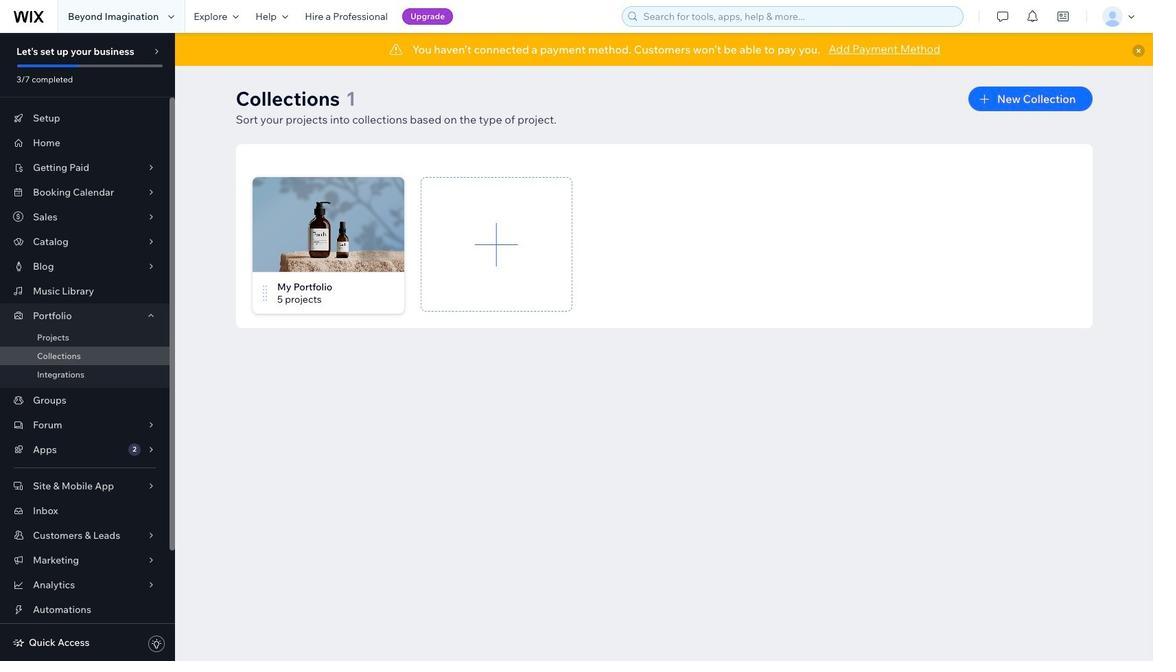 Task type: locate. For each thing, give the bounding box(es) containing it.
alert
[[175, 33, 1154, 66]]



Task type: vqa. For each thing, say whether or not it's contained in the screenshot.
Sales Channels Dropdown Button
no



Task type: describe. For each thing, give the bounding box(es) containing it.
sidebar element
[[0, 33, 175, 661]]

drag my portfolio. image
[[261, 285, 269, 301]]

to reorder, press the spacebar to grab an item; arrow keys to drag; spacebar to drop; "escape" or "tab" to cancel. list
[[252, 177, 1093, 328]]

Search for tools, apps, help & more... field
[[640, 7, 960, 26]]



